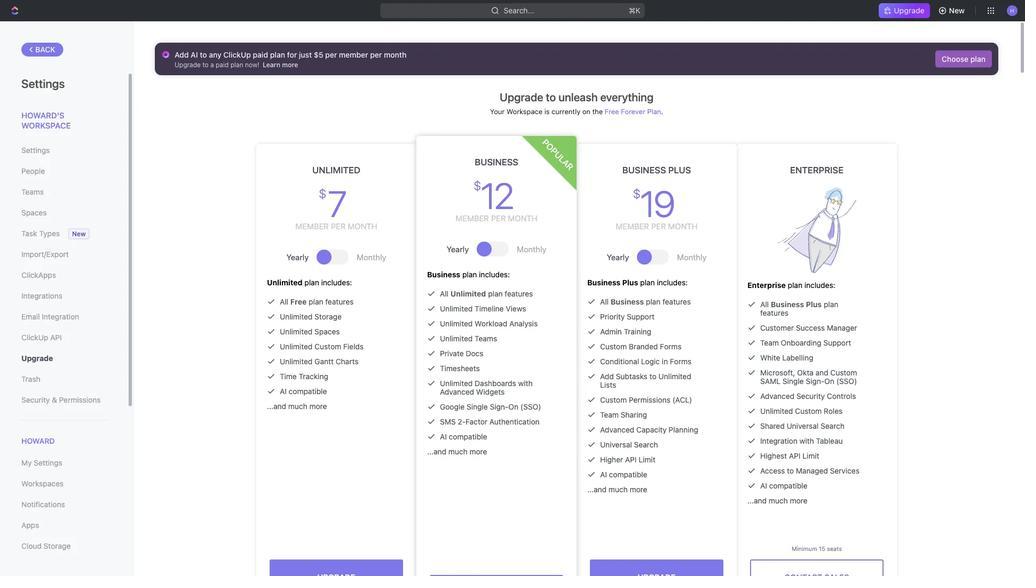 Task type: locate. For each thing, give the bounding box(es) containing it.
unleash
[[559, 90, 598, 104]]

0 horizontal spatial on
[[509, 403, 519, 412]]

a
[[210, 61, 214, 68]]

0 horizontal spatial new
[[72, 230, 86, 238]]

with right dashboards
[[518, 379, 533, 388]]

seats
[[827, 546, 842, 553]]

team left the sharing
[[600, 411, 619, 420]]

enterprise for enterprise plan includes:
[[748, 281, 786, 290]]

0 horizontal spatial universal
[[600, 441, 632, 450]]

0 horizontal spatial limit
[[639, 456, 656, 465]]

ai compatible down 'higher api limit'
[[600, 471, 648, 480]]

branded
[[629, 343, 658, 351]]

1 vertical spatial settings
[[21, 146, 50, 155]]

(sso)
[[837, 377, 857, 386], [521, 403, 541, 412]]

highest api limit
[[761, 452, 820, 461]]

training
[[624, 328, 652, 336]]

api for highest
[[789, 452, 801, 461]]

2 horizontal spatial api
[[789, 452, 801, 461]]

1 vertical spatial search
[[634, 441, 658, 450]]

$ inside $ 12 member per month
[[474, 178, 480, 193]]

plan up all business plus plan features
[[788, 281, 803, 290]]

1 horizontal spatial team
[[761, 339, 779, 348]]

yearly up "business plus plan includes:"
[[607, 253, 629, 262]]

1 horizontal spatial free
[[605, 107, 619, 115]]

permissions inside settings element
[[59, 396, 101, 405]]

plan up the all unlimited plan features
[[462, 271, 477, 279]]

0 vertical spatial clickup
[[223, 50, 251, 59]]

business for business plan includes:
[[427, 271, 460, 279]]

integration inside settings element
[[42, 313, 79, 322]]

features for all business plan features
[[663, 298, 691, 307]]

yearly up business plan includes: at the left top
[[447, 245, 469, 254]]

member inside $ 7 member per month
[[296, 222, 329, 231]]

ai left any
[[191, 50, 198, 59]]

custom right and
[[831, 369, 857, 378]]

unlimited gantt charts
[[280, 358, 359, 366]]

$
[[474, 178, 480, 193], [319, 186, 325, 201], [633, 186, 639, 201]]

per inside $ 19 member per month
[[651, 222, 666, 231]]

1 horizontal spatial universal
[[787, 422, 819, 431]]

member for 12
[[456, 214, 489, 223]]

1 vertical spatial sign-
[[490, 403, 509, 412]]

1 vertical spatial integration
[[761, 437, 798, 446]]

workspace left is
[[507, 107, 543, 115]]

conditional
[[600, 358, 639, 366]]

sign- down widgets on the left of page
[[490, 403, 509, 412]]

per inside $ 12 member per month
[[491, 214, 506, 223]]

storage down all free plan features
[[315, 313, 342, 322]]

1 horizontal spatial security
[[797, 392, 825, 401]]

2 horizontal spatial plus
[[806, 300, 822, 309]]

monthly for 7
[[357, 253, 386, 262]]

minimum 15 seats
[[792, 546, 842, 553]]

new button
[[934, 2, 972, 19]]

cloud storage link
[[21, 538, 106, 556]]

includes: up all business plus plan features
[[805, 281, 836, 290]]

month
[[384, 50, 407, 59], [508, 214, 538, 223], [348, 222, 377, 231], [668, 222, 698, 231]]

security & permissions
[[21, 396, 101, 405]]

plus
[[669, 165, 691, 175], [623, 279, 638, 287], [806, 300, 822, 309]]

business for business
[[475, 157, 519, 167]]

0 horizontal spatial advanced
[[440, 388, 474, 397]]

1 horizontal spatial (sso)
[[837, 377, 857, 386]]

advanced up google
[[440, 388, 474, 397]]

security up unlimited custom roles
[[797, 392, 825, 401]]

clickup up now!
[[223, 50, 251, 59]]

1 vertical spatial clickup
[[21, 334, 48, 342]]

on up authentication at bottom
[[509, 403, 519, 412]]

0 vertical spatial settings
[[21, 76, 65, 90]]

1 vertical spatial on
[[509, 403, 519, 412]]

new
[[949, 6, 965, 15], [72, 230, 86, 238]]

teams
[[21, 188, 44, 197], [475, 335, 497, 343]]

search down 'advanced capacity planning' at right
[[634, 441, 658, 450]]

customer
[[761, 324, 794, 333]]

1 horizontal spatial enterprise
[[790, 165, 844, 175]]

features up "views"
[[505, 290, 533, 299]]

$ left 12
[[474, 178, 480, 193]]

permissions right & in the bottom left of the page
[[59, 396, 101, 405]]

enterprise
[[790, 165, 844, 175], [748, 281, 786, 290]]

features up customer
[[761, 309, 789, 318]]

0 vertical spatial on
[[825, 377, 835, 386]]

upgrade left new button on the top right
[[894, 6, 925, 15]]

spaces up unlimited custom fields
[[315, 328, 340, 336]]

unlimited for unlimited storage
[[280, 313, 313, 322]]

clickup inside settings element
[[21, 334, 48, 342]]

1 horizontal spatial limit
[[803, 452, 820, 461]]

custom permissions (acl)
[[600, 396, 692, 405]]

1 horizontal spatial single
[[783, 377, 804, 386]]

to down logic at the bottom of page
[[650, 373, 657, 381]]

apps link
[[21, 517, 106, 535]]

api down universal search
[[625, 456, 637, 465]]

enterprise for enterprise
[[790, 165, 844, 175]]

task
[[21, 229, 37, 238]]

0 vertical spatial integration
[[42, 313, 79, 322]]

more down for
[[282, 61, 298, 68]]

includes: for enterprise plan includes:
[[805, 281, 836, 290]]

1 horizontal spatial paid
[[253, 50, 268, 59]]

add for add ai to any clickup paid plan for just $5 per member per month upgrade to a paid plan now! learn more
[[175, 50, 189, 59]]

single up factor on the left of the page
[[467, 403, 488, 412]]

features
[[505, 290, 533, 299], [325, 298, 354, 307], [663, 298, 691, 307], [761, 309, 789, 318]]

priority
[[600, 313, 625, 322]]

unlimited
[[312, 165, 360, 175], [267, 279, 303, 287], [451, 290, 486, 299], [440, 305, 473, 314], [280, 313, 313, 322], [440, 320, 473, 328], [280, 328, 313, 336], [440, 335, 473, 343], [280, 343, 313, 351], [280, 358, 313, 366], [659, 373, 692, 381], [440, 379, 473, 388], [761, 407, 793, 416]]

all unlimited plan features
[[440, 290, 533, 299]]

compatible down access
[[769, 482, 808, 491]]

support down manager
[[824, 339, 851, 348]]

on
[[825, 377, 835, 386], [509, 403, 519, 412]]

lists
[[600, 381, 616, 390]]

0 horizontal spatial security
[[21, 396, 50, 405]]

cloud storage
[[21, 542, 71, 551]]

0 vertical spatial new
[[949, 6, 965, 15]]

permissions down the add subtasks to unlimited lists
[[629, 396, 671, 405]]

universal up the "higher"
[[600, 441, 632, 450]]

much down 2-
[[449, 448, 468, 457]]

integration down the integrations link at the left of the page
[[42, 313, 79, 322]]

per for 19
[[651, 222, 666, 231]]

roles
[[824, 407, 843, 416]]

0 vertical spatial enterprise
[[790, 165, 844, 175]]

storage inside settings element
[[44, 542, 71, 551]]

compatible down 'higher api limit'
[[609, 471, 648, 480]]

month inside $ 7 member per month
[[348, 222, 377, 231]]

0 horizontal spatial spaces
[[21, 209, 47, 217]]

to inside the add subtasks to unlimited lists
[[650, 373, 657, 381]]

1 vertical spatial teams
[[475, 335, 497, 343]]

free right "the"
[[605, 107, 619, 115]]

storage
[[315, 313, 342, 322], [44, 542, 71, 551]]

docs
[[466, 350, 484, 358]]

0 horizontal spatial storage
[[44, 542, 71, 551]]

$ left 19
[[633, 186, 639, 201]]

month for 7
[[348, 222, 377, 231]]

subtasks
[[616, 373, 648, 381]]

member inside $ 12 member per month
[[456, 214, 489, 223]]

1 horizontal spatial add
[[600, 373, 614, 381]]

0 vertical spatial spaces
[[21, 209, 47, 217]]

features for all free plan features
[[325, 298, 354, 307]]

1 vertical spatial workspace
[[21, 121, 71, 130]]

1 vertical spatial with
[[800, 437, 814, 446]]

features up unlimited storage
[[325, 298, 354, 307]]

1 horizontal spatial advanced
[[600, 426, 635, 435]]

on up controls
[[825, 377, 835, 386]]

all for all business plan features
[[600, 298, 609, 307]]

1 horizontal spatial plus
[[669, 165, 691, 175]]

universal up integration with tableau
[[787, 422, 819, 431]]

1 vertical spatial forms
[[670, 358, 692, 366]]

unlimited dashboards with advanced widgets
[[440, 379, 533, 397]]

universal
[[787, 422, 819, 431], [600, 441, 632, 450]]

limit for higher api limit
[[639, 456, 656, 465]]

1 horizontal spatial on
[[825, 377, 835, 386]]

upgrade link up trash 'link'
[[21, 350, 106, 368]]

new up import/export link
[[72, 230, 86, 238]]

0 horizontal spatial yearly
[[287, 253, 309, 262]]

2 horizontal spatial $
[[633, 186, 639, 201]]

more down tracking
[[309, 402, 327, 411]]

paid right a
[[216, 61, 229, 68]]

team onboarding support
[[761, 339, 851, 348]]

storage for unlimited storage
[[315, 313, 342, 322]]

1 vertical spatial add
[[600, 373, 614, 381]]

highest
[[761, 452, 787, 461]]

is
[[545, 107, 550, 115]]

business up the all unlimited plan features
[[427, 271, 460, 279]]

integration with tableau
[[761, 437, 843, 446]]

custom down advanced security controls
[[795, 407, 822, 416]]

support
[[627, 313, 655, 322], [824, 339, 851, 348]]

all up unlimited storage
[[280, 298, 288, 307]]

to left any
[[200, 50, 207, 59]]

upgrade up your
[[500, 90, 544, 104]]

unlimited for unlimited custom fields
[[280, 343, 313, 351]]

upgrade down clickup api
[[21, 354, 53, 363]]

free
[[605, 107, 619, 115], [290, 298, 307, 307]]

member for 7
[[296, 222, 329, 231]]

unlimited workload analysis
[[440, 320, 538, 328]]

advanced for advanced capacity planning
[[600, 426, 635, 435]]

$ inside $ 19 member per month
[[633, 186, 639, 201]]

integration up highest
[[761, 437, 798, 446]]

limit for highest api limit
[[803, 452, 820, 461]]

0 vertical spatial teams
[[21, 188, 44, 197]]

howard's workspace
[[21, 111, 71, 130]]

member inside $ 19 member per month
[[616, 222, 649, 231]]

0 horizontal spatial plus
[[623, 279, 638, 287]]

security left & in the bottom left of the page
[[21, 396, 50, 405]]

authentication
[[490, 418, 540, 427]]

upgrade inside settings element
[[21, 354, 53, 363]]

month inside $ 19 member per month
[[668, 222, 698, 231]]

2 horizontal spatial advanced
[[761, 392, 795, 401]]

integrations
[[21, 292, 62, 301]]

&
[[52, 396, 57, 405]]

api inside clickup api link
[[50, 334, 62, 342]]

new inside button
[[949, 6, 965, 15]]

logic
[[641, 358, 660, 366]]

business plus
[[623, 165, 691, 175]]

0 vertical spatial sign-
[[806, 377, 825, 386]]

0 vertical spatial workspace
[[507, 107, 543, 115]]

monthly for 19
[[677, 253, 707, 262]]

support up training
[[627, 313, 655, 322]]

storage down apps link
[[44, 542, 71, 551]]

unlimited timeline views
[[440, 305, 526, 314]]

with inside unlimited dashboards with advanced widgets
[[518, 379, 533, 388]]

2 horizontal spatial monthly
[[677, 253, 707, 262]]

single up advanced security controls
[[783, 377, 804, 386]]

microsoft,
[[761, 369, 795, 378]]

access
[[761, 467, 785, 476]]

0 horizontal spatial free
[[290, 298, 307, 307]]

security
[[797, 392, 825, 401], [21, 396, 50, 405]]

clickup api link
[[21, 329, 106, 347]]

business plan includes:
[[427, 271, 510, 279]]

forms up in
[[660, 343, 682, 351]]

0 horizontal spatial workspace
[[21, 121, 71, 130]]

upgrade inside add ai to any clickup paid plan for just $5 per member per month upgrade to a paid plan now! learn more
[[175, 61, 201, 68]]

2 vertical spatial settings
[[34, 459, 62, 468]]

features inside all business plus plan features
[[761, 309, 789, 318]]

1 horizontal spatial spaces
[[315, 328, 340, 336]]

1 horizontal spatial yearly
[[447, 245, 469, 254]]

just
[[299, 50, 312, 59]]

2 horizontal spatial yearly
[[607, 253, 629, 262]]

yearly up the unlimited plan includes:
[[287, 253, 309, 262]]

1 vertical spatial paid
[[216, 61, 229, 68]]

to
[[200, 50, 207, 59], [203, 61, 209, 68], [546, 90, 556, 104], [650, 373, 657, 381], [787, 467, 794, 476]]

$ 7 member per month
[[296, 182, 377, 231]]

unlimited for unlimited spaces
[[280, 328, 313, 336]]

all inside all business plus plan features
[[761, 300, 769, 309]]

includes: for business plan includes:
[[479, 271, 510, 279]]

api
[[50, 334, 62, 342], [789, 452, 801, 461], [625, 456, 637, 465]]

0 vertical spatial plus
[[669, 165, 691, 175]]

plus up success
[[806, 300, 822, 309]]

ai down access
[[761, 482, 767, 491]]

1 vertical spatial team
[[600, 411, 619, 420]]

0 vertical spatial add
[[175, 50, 189, 59]]

plus up 19
[[669, 165, 691, 175]]

advanced security controls
[[761, 392, 856, 401]]

plan left now!
[[231, 61, 243, 68]]

to down "highest api limit"
[[787, 467, 794, 476]]

back link
[[21, 43, 63, 57]]

limit down universal search
[[639, 456, 656, 465]]

choose plan
[[942, 54, 986, 63]]

1 vertical spatial support
[[824, 339, 851, 348]]

per for 12
[[491, 214, 506, 223]]

0 vertical spatial storage
[[315, 313, 342, 322]]

add inside the add subtasks to unlimited lists
[[600, 373, 614, 381]]

team for team onboarding support
[[761, 339, 779, 348]]

1 horizontal spatial teams
[[475, 335, 497, 343]]

0 vertical spatial free
[[605, 107, 619, 115]]

...and much more down the "higher"
[[588, 486, 648, 495]]

add inside add ai to any clickup paid plan for just $5 per member per month upgrade to a paid plan now! learn more
[[175, 50, 189, 59]]

add down 'conditional'
[[600, 373, 614, 381]]

0 horizontal spatial single
[[467, 403, 488, 412]]

all business plus plan features
[[761, 300, 839, 318]]

1 horizontal spatial workspace
[[507, 107, 543, 115]]

1 vertical spatial (sso)
[[521, 403, 541, 412]]

upgrade link left new button on the top right
[[879, 3, 930, 18]]

0 horizontal spatial team
[[600, 411, 619, 420]]

yearly for 7
[[287, 253, 309, 262]]

1 horizontal spatial monthly
[[517, 245, 547, 254]]

much down time tracking
[[288, 402, 307, 411]]

1 horizontal spatial clickup
[[223, 50, 251, 59]]

1 vertical spatial plus
[[623, 279, 638, 287]]

tableau
[[816, 437, 843, 446]]

0 horizontal spatial integration
[[42, 313, 79, 322]]

1 permissions from the left
[[59, 396, 101, 405]]

1 horizontal spatial $
[[474, 178, 480, 193]]

month inside $ 12 member per month
[[508, 214, 538, 223]]

1 horizontal spatial integration
[[761, 437, 798, 446]]

0 vertical spatial team
[[761, 339, 779, 348]]

(sso) up controls
[[837, 377, 857, 386]]

single
[[783, 377, 804, 386], [467, 403, 488, 412]]

member inside add ai to any clickup paid plan for just $5 per member per month upgrade to a paid plan now! learn more
[[339, 50, 368, 59]]

$ left 7
[[319, 186, 325, 201]]

unlimited inside unlimited dashboards with advanced widgets
[[440, 379, 473, 388]]

spaces up task
[[21, 209, 47, 217]]

$5
[[314, 50, 323, 59]]

team up white
[[761, 339, 779, 348]]

search down roles
[[821, 422, 845, 431]]

$ inside $ 7 member per month
[[319, 186, 325, 201]]

free up unlimited storage
[[290, 298, 307, 307]]

0 horizontal spatial monthly
[[357, 253, 386, 262]]

0 horizontal spatial enterprise
[[748, 281, 786, 290]]

new up choose
[[949, 6, 965, 15]]

1 vertical spatial single
[[467, 403, 488, 412]]

factor
[[466, 418, 488, 427]]

notifications
[[21, 501, 65, 510]]

monthly
[[517, 245, 547, 254], [357, 253, 386, 262], [677, 253, 707, 262]]

advanced down team sharing
[[600, 426, 635, 435]]

ai compatible down access
[[761, 482, 808, 491]]

0 horizontal spatial search
[[634, 441, 658, 450]]

2 vertical spatial plus
[[806, 300, 822, 309]]

teams down people
[[21, 188, 44, 197]]

includes: up all free plan features
[[321, 279, 352, 287]]

types
[[39, 229, 60, 238]]

workspace
[[507, 107, 543, 115], [21, 121, 71, 130]]

unlimited for unlimited custom roles
[[761, 407, 793, 416]]

1 horizontal spatial upgrade link
[[879, 3, 930, 18]]

0 vertical spatial (sso)
[[837, 377, 857, 386]]

0 vertical spatial with
[[518, 379, 533, 388]]

0 vertical spatial paid
[[253, 50, 268, 59]]

1 horizontal spatial permissions
[[629, 396, 671, 405]]

unlimited for unlimited plan includes:
[[267, 279, 303, 287]]

per inside $ 7 member per month
[[331, 222, 346, 231]]

features down "business plus plan includes:"
[[663, 298, 691, 307]]

2-
[[458, 418, 466, 427]]

paid up now!
[[253, 50, 268, 59]]

0 horizontal spatial support
[[627, 313, 655, 322]]

everything
[[601, 90, 654, 104]]

1 vertical spatial enterprise
[[748, 281, 786, 290]]

0 vertical spatial search
[[821, 422, 845, 431]]

0 vertical spatial single
[[783, 377, 804, 386]]

plan inside all business plus plan features
[[824, 300, 839, 309]]



Task type: describe. For each thing, give the bounding box(es) containing it.
$ for 12
[[474, 178, 480, 193]]

add for add subtasks to unlimited lists
[[600, 373, 614, 381]]

forever
[[621, 107, 646, 115]]

clickapps
[[21, 271, 56, 280]]

popular
[[541, 137, 576, 172]]

email integration link
[[21, 308, 106, 326]]

7
[[328, 182, 345, 225]]

plan up unlimited storage
[[309, 298, 323, 307]]

2 permissions from the left
[[629, 396, 671, 405]]

views
[[506, 305, 526, 314]]

storage for cloud storage
[[44, 542, 71, 551]]

charts
[[336, 358, 359, 366]]

...and down access
[[748, 497, 767, 506]]

workload
[[475, 320, 507, 328]]

0 vertical spatial universal
[[787, 422, 819, 431]]

all free plan features
[[280, 298, 354, 307]]

google single sign-on (sso)
[[440, 403, 541, 412]]

google
[[440, 403, 465, 412]]

features for all unlimited plan features
[[505, 290, 533, 299]]

plan down "business plus plan includes:"
[[646, 298, 661, 307]]

fields
[[343, 343, 364, 351]]

plan
[[648, 107, 661, 115]]

free inside upgrade to unleash everything your workspace is currently on the free forever plan .
[[605, 107, 619, 115]]

single inside microsoft, okta and custom saml single sign-on (sso)
[[783, 377, 804, 386]]

trash link
[[21, 371, 106, 389]]

plus for business plus
[[669, 165, 691, 175]]

1 horizontal spatial support
[[824, 339, 851, 348]]

workspaces link
[[21, 475, 106, 494]]

custom down admin
[[600, 343, 627, 351]]

clickup inside add ai to any clickup paid plan for just $5 per member per month upgrade to a paid plan now! learn more
[[223, 50, 251, 59]]

api for clickup
[[50, 334, 62, 342]]

business plus plan includes:
[[588, 279, 688, 287]]

unlimited storage
[[280, 313, 342, 322]]

learn
[[263, 61, 280, 68]]

workspaces
[[21, 480, 64, 489]]

1 horizontal spatial search
[[821, 422, 845, 431]]

1 vertical spatial free
[[290, 298, 307, 307]]

my
[[21, 459, 32, 468]]

member for 19
[[616, 222, 649, 231]]

conditional logic in forms
[[600, 358, 692, 366]]

...and down the "higher"
[[588, 486, 607, 495]]

⌘k
[[629, 6, 641, 15]]

.
[[661, 107, 663, 115]]

universal search
[[600, 441, 658, 450]]

business up priority support
[[611, 298, 644, 307]]

(sso) inside microsoft, okta and custom saml single sign-on (sso)
[[837, 377, 857, 386]]

to inside upgrade to unleash everything your workspace is currently on the free forever plan .
[[546, 90, 556, 104]]

month inside add ai to any clickup paid plan for just $5 per member per month upgrade to a paid plan now! learn more
[[384, 50, 407, 59]]

workspace inside upgrade to unleash everything your workspace is currently on the free forever plan .
[[507, 107, 543, 115]]

unlimited teams
[[440, 335, 497, 343]]

month for 19
[[668, 222, 698, 231]]

ai compatible down time tracking
[[280, 387, 327, 396]]

cloud
[[21, 542, 42, 551]]

1 vertical spatial universal
[[600, 441, 632, 450]]

all business plan features
[[600, 298, 691, 307]]

plan up all business plan features
[[640, 279, 655, 287]]

0 vertical spatial upgrade link
[[879, 3, 930, 18]]

...and down the time
[[267, 402, 286, 411]]

...and much more down access
[[748, 497, 808, 506]]

$ 12 member per month
[[456, 174, 538, 223]]

security inside settings element
[[21, 396, 50, 405]]

teams link
[[21, 183, 106, 201]]

ai down sms
[[440, 433, 447, 442]]

upgrade inside upgrade to unleash everything your workspace is currently on the free forever plan .
[[500, 90, 544, 104]]

more inside add ai to any clickup paid plan for just $5 per member per month upgrade to a paid plan now! learn more
[[282, 61, 298, 68]]

$ for 7
[[319, 186, 325, 201]]

enterprise plan includes:
[[748, 281, 836, 290]]

import/export link
[[21, 246, 106, 264]]

choose
[[942, 54, 969, 63]]

per for 7
[[331, 222, 346, 231]]

more down 'higher api limit'
[[630, 486, 648, 495]]

...and much more down time tracking
[[267, 402, 327, 411]]

workspace inside settings element
[[21, 121, 71, 130]]

plan up learn
[[270, 50, 285, 59]]

includes: up all business plan features
[[657, 279, 688, 287]]

unlimited for unlimited timeline views
[[440, 305, 473, 314]]

plus inside all business plus plan features
[[806, 300, 822, 309]]

on inside microsoft, okta and custom saml single sign-on (sso)
[[825, 377, 835, 386]]

yearly for 19
[[607, 253, 629, 262]]

email
[[21, 313, 40, 322]]

managed
[[796, 467, 828, 476]]

0 vertical spatial forms
[[660, 343, 682, 351]]

any
[[209, 50, 222, 59]]

new inside settings element
[[72, 230, 86, 238]]

month for 12
[[508, 214, 538, 223]]

unlimited for unlimited dashboards with advanced widgets
[[440, 379, 473, 388]]

team sharing
[[600, 411, 647, 420]]

custom up gantt
[[315, 343, 341, 351]]

all for all free plan features
[[280, 298, 288, 307]]

...and much more down 2-
[[427, 448, 487, 457]]

email integration
[[21, 313, 79, 322]]

clickapps link
[[21, 267, 106, 285]]

1 vertical spatial spaces
[[315, 328, 340, 336]]

12
[[481, 174, 513, 217]]

unlimited inside the add subtasks to unlimited lists
[[659, 373, 692, 381]]

much down the "higher"
[[609, 486, 628, 495]]

0 horizontal spatial (sso)
[[521, 403, 541, 412]]

enterprise image
[[778, 188, 857, 273]]

notifications link
[[21, 496, 106, 514]]

admin
[[600, 328, 622, 336]]

onboarding
[[781, 339, 822, 348]]

teams inside settings element
[[21, 188, 44, 197]]

$ 19 member per month
[[616, 182, 698, 231]]

...and down sms
[[427, 448, 447, 457]]

dashboards
[[475, 379, 516, 388]]

unlimited custom roles
[[761, 407, 843, 416]]

spaces inside settings element
[[21, 209, 47, 217]]

$ for 19
[[633, 186, 639, 201]]

all for all business plus plan features
[[761, 300, 769, 309]]

widgets
[[476, 388, 505, 397]]

search...
[[504, 6, 534, 15]]

on
[[583, 107, 591, 115]]

0 horizontal spatial sign-
[[490, 403, 509, 412]]

ai down the "higher"
[[600, 471, 607, 480]]

more down access to managed services
[[790, 497, 808, 506]]

settings element
[[0, 21, 134, 577]]

much down access
[[769, 497, 788, 506]]

microsoft, okta and custom saml single sign-on (sso)
[[761, 369, 857, 386]]

all for all unlimited plan features
[[440, 290, 449, 299]]

unlimited for unlimited gantt charts
[[280, 358, 313, 366]]

0 vertical spatial support
[[627, 313, 655, 322]]

admin training
[[600, 328, 652, 336]]

compatible down 2-
[[449, 433, 487, 442]]

shared universal search
[[761, 422, 845, 431]]

plan up timeline
[[488, 290, 503, 299]]

business for business plus
[[623, 165, 666, 175]]

controls
[[827, 392, 856, 401]]

timeline
[[475, 305, 504, 314]]

ai compatible down 2-
[[440, 433, 487, 442]]

choose plan link
[[936, 50, 992, 68]]

api for higher
[[625, 456, 637, 465]]

to left a
[[203, 61, 209, 68]]

compatible down time tracking
[[289, 387, 327, 396]]

business for business plus plan includes:
[[588, 279, 621, 287]]

success
[[796, 324, 825, 333]]

0 horizontal spatial upgrade link
[[21, 350, 106, 368]]

settings link
[[21, 142, 106, 160]]

more down factor on the left of the page
[[470, 448, 487, 457]]

spaces link
[[21, 204, 106, 222]]

add subtasks to unlimited lists
[[600, 373, 692, 390]]

settings inside "link"
[[34, 459, 62, 468]]

(acl)
[[673, 396, 692, 405]]

advanced inside unlimited dashboards with advanced widgets
[[440, 388, 474, 397]]

business inside all business plus plan features
[[771, 300, 804, 309]]

time tracking
[[280, 373, 328, 381]]

sign- inside microsoft, okta and custom saml single sign-on (sso)
[[806, 377, 825, 386]]

0 horizontal spatial paid
[[216, 61, 229, 68]]

plan right choose
[[971, 54, 986, 63]]

unlimited spaces
[[280, 328, 340, 336]]

upgrade to unleash everything your workspace is currently on the free forever plan .
[[490, 90, 663, 115]]

private docs
[[440, 350, 484, 358]]

unlimited for unlimited teams
[[440, 335, 473, 343]]

in
[[662, 358, 668, 366]]

includes: for unlimited plan includes:
[[321, 279, 352, 287]]

ai inside add ai to any clickup paid plan for just $5 per member per month upgrade to a paid plan now! learn more
[[191, 50, 198, 59]]

integrations link
[[21, 287, 106, 305]]

okta
[[797, 369, 814, 378]]

timesheets
[[440, 365, 480, 373]]

plus for business plus plan includes:
[[623, 279, 638, 287]]

people link
[[21, 162, 106, 181]]

custom down lists
[[600, 396, 627, 405]]

team for team sharing
[[600, 411, 619, 420]]

plan up all free plan features
[[305, 279, 319, 287]]

customer success manager
[[761, 324, 857, 333]]

ai down the time
[[280, 387, 287, 396]]

higher
[[600, 456, 623, 465]]

your
[[490, 107, 505, 115]]

manager
[[827, 324, 857, 333]]

custom inside microsoft, okta and custom saml single sign-on (sso)
[[831, 369, 857, 378]]

howard's
[[21, 111, 64, 120]]

unlimited for unlimited
[[312, 165, 360, 175]]

back
[[35, 45, 55, 54]]

higher api limit
[[600, 456, 656, 465]]

sms
[[440, 418, 456, 427]]

unlimited for unlimited workload analysis
[[440, 320, 473, 328]]

h
[[1011, 7, 1015, 14]]

now!
[[245, 61, 260, 68]]

advanced for advanced security controls
[[761, 392, 795, 401]]



Task type: vqa. For each thing, say whether or not it's contained in the screenshot.
this
no



